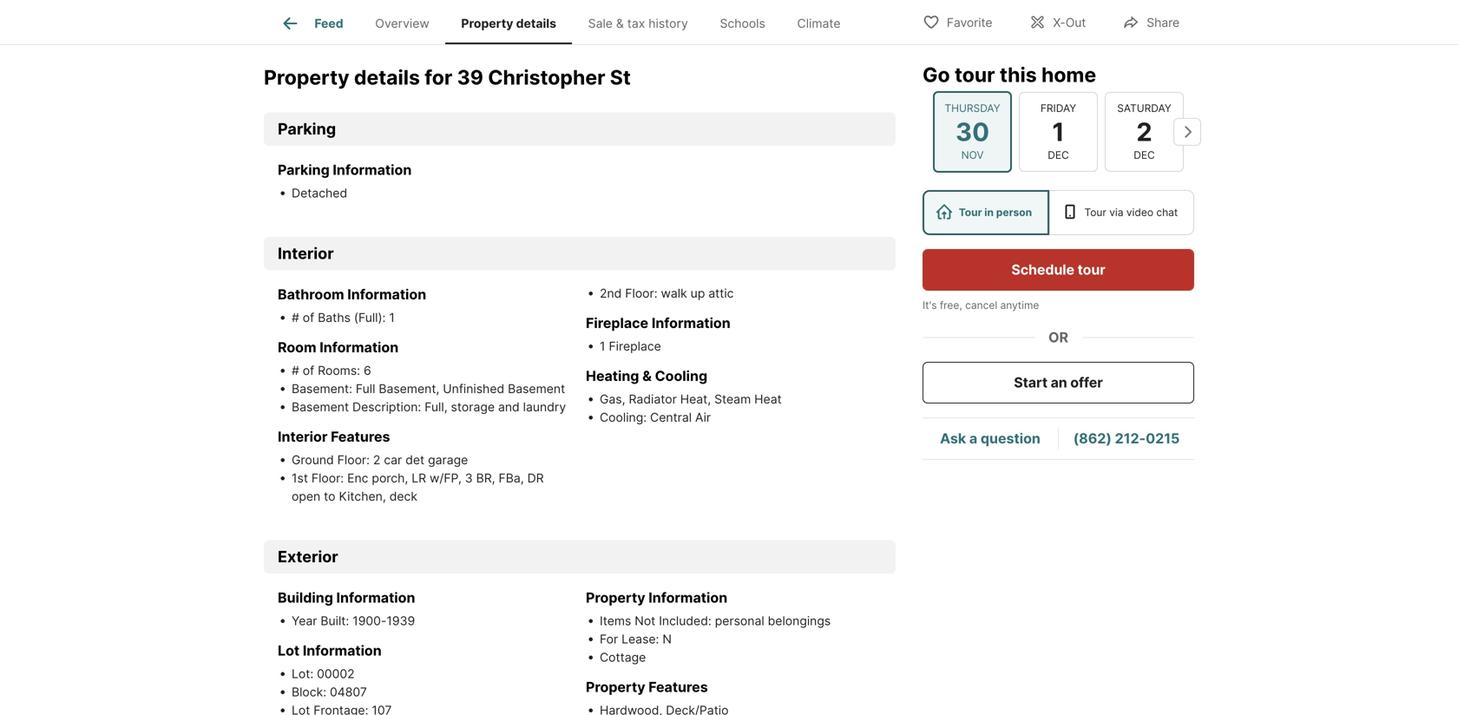 Task type: describe. For each thing, give the bounding box(es) containing it.
not
[[635, 614, 655, 628]]

baths
[[318, 310, 351, 325]]

st
[[610, 65, 631, 89]]

lot
[[278, 642, 300, 659]]

br,
[[476, 471, 495, 486]]

information for lot
[[303, 642, 382, 659]]

# for bathroom
[[292, 310, 299, 325]]

39
[[457, 65, 483, 89]]

tour via video chat
[[1084, 206, 1178, 219]]

in
[[984, 206, 994, 219]]

heating
[[586, 368, 639, 384]]

cooling
[[655, 368, 707, 384]]

heating & cooling gas, radiator heat, steam heat cooling: central air
[[586, 368, 782, 425]]

feed link
[[280, 13, 343, 34]]

thursday
[[945, 102, 1000, 114]]

overview
[[375, 16, 429, 31]]

start an offer
[[1014, 374, 1103, 391]]

detached
[[292, 186, 347, 200]]

kitchen,
[[339, 489, 386, 504]]

tour via video chat option
[[1049, 190, 1194, 235]]

included:
[[659, 614, 711, 628]]

tour in person option
[[923, 190, 1049, 235]]

information for bathroom
[[347, 286, 426, 303]]

property information items not included: personal belongings for lease: n cottage
[[586, 589, 831, 665]]

question
[[981, 430, 1040, 447]]

of for room
[[303, 363, 314, 378]]

radiator
[[629, 392, 677, 407]]

share
[[1147, 15, 1179, 30]]

& for sale
[[616, 16, 624, 31]]

climate
[[797, 16, 841, 31]]

2nd floor: walk up attic
[[600, 286, 734, 301]]

tour for go
[[955, 62, 995, 87]]

features for interior
[[331, 428, 390, 445]]

climate tab
[[781, 3, 857, 44]]

features for property
[[649, 679, 708, 696]]

history
[[649, 16, 688, 31]]

walk
[[661, 286, 687, 301]]

friday
[[1040, 102, 1076, 114]]

person
[[996, 206, 1032, 219]]

heat,
[[680, 392, 711, 407]]

interior for interior
[[278, 244, 334, 263]]

list box containing tour in person
[[923, 190, 1194, 235]]

1st floor:
[[292, 471, 347, 486]]

0 vertical spatial fireplace
[[586, 315, 648, 332]]

tour for tour in person
[[959, 206, 982, 219]]

block:
[[292, 685, 326, 700]]

offer
[[1070, 374, 1103, 391]]

dec for 1
[[1048, 149, 1069, 161]]

year
[[292, 614, 317, 628]]

free,
[[940, 299, 962, 312]]

a
[[969, 430, 977, 447]]

ask
[[940, 430, 966, 447]]

1 inside friday 1 dec
[[1052, 117, 1065, 147]]

start
[[1014, 374, 1048, 391]]

schedule tour
[[1011, 261, 1105, 278]]

for
[[425, 65, 452, 89]]

w/fp,
[[430, 471, 462, 486]]

sale & tax history
[[588, 16, 688, 31]]

garage
[[428, 453, 468, 467]]

thursday 30 nov
[[945, 102, 1000, 161]]

and
[[498, 400, 520, 414]]

next image
[[1173, 118, 1201, 146]]

x-
[[1053, 15, 1066, 30]]

information for room
[[320, 339, 399, 356]]

property details tab
[[445, 3, 572, 44]]

property details for 39 christopher st
[[264, 65, 631, 89]]

tour in person
[[959, 206, 1032, 219]]

saturday
[[1117, 102, 1171, 114]]

property features
[[586, 679, 708, 696]]

information for building
[[336, 589, 415, 606]]

floor: for 1st floor:
[[311, 471, 344, 486]]

it's free, cancel anytime
[[923, 299, 1039, 312]]

chat
[[1156, 206, 1178, 219]]

0215
[[1146, 430, 1180, 447]]

det
[[405, 453, 425, 467]]

unfinished
[[443, 381, 504, 396]]

friday 1 dec
[[1040, 102, 1076, 161]]

2 inside saturday 2 dec
[[1136, 117, 1152, 147]]

air
[[695, 410, 711, 425]]

schools tab
[[704, 3, 781, 44]]

laundry
[[523, 400, 566, 414]]

heat
[[754, 392, 782, 407]]

tour for tour via video chat
[[1084, 206, 1106, 219]]

home
[[1041, 62, 1096, 87]]

basement,
[[379, 381, 439, 396]]

1939
[[387, 614, 415, 628]]

floor: for 2nd floor: walk up attic
[[625, 286, 658, 301]]

go tour this home
[[923, 62, 1096, 87]]

built:
[[321, 614, 349, 628]]

information for fireplace
[[652, 315, 731, 332]]

items
[[600, 614, 631, 628]]

rooms:
[[318, 363, 360, 378]]

(862)
[[1073, 430, 1112, 447]]

ask a question link
[[940, 430, 1040, 447]]

to
[[324, 489, 335, 504]]

6
[[364, 363, 371, 378]]



Task type: vqa. For each thing, say whether or not it's contained in the screenshot.
(862) 212-0215 link at the right bottom of the page
yes



Task type: locate. For each thing, give the bounding box(es) containing it.
1 vertical spatial interior
[[278, 428, 328, 445]]

information inside room information # of rooms: 6 basement: full basement, unfinished basement basement description: full, storage and laundry
[[320, 339, 399, 356]]

2 # from the top
[[292, 363, 299, 378]]

0 vertical spatial of
[[303, 310, 314, 325]]

interior up ground at the left of page
[[278, 428, 328, 445]]

2 vertical spatial floor:
[[311, 471, 344, 486]]

& inside heating & cooling gas, radiator heat, steam heat cooling: central air
[[642, 368, 652, 384]]

dec inside saturday 2 dec
[[1134, 149, 1155, 161]]

00002
[[317, 667, 355, 681]]

property for property features
[[586, 679, 645, 696]]

tax
[[627, 16, 645, 31]]

1 up heating
[[600, 339, 605, 354]]

lease:
[[622, 632, 659, 647]]

0 horizontal spatial tour
[[955, 62, 995, 87]]

room
[[278, 339, 316, 356]]

1 vertical spatial fireplace
[[609, 339, 661, 354]]

1
[[1052, 117, 1065, 147], [389, 310, 395, 325], [600, 339, 605, 354]]

0 vertical spatial parking
[[278, 119, 336, 138]]

0 vertical spatial details
[[516, 16, 556, 31]]

tab list containing feed
[[264, 0, 870, 44]]

floor:
[[625, 286, 658, 301], [337, 453, 370, 467], [311, 471, 344, 486]]

0 horizontal spatial 1
[[389, 310, 395, 325]]

property for property details for 39 christopher st
[[264, 65, 349, 89]]

features down "description:"
[[331, 428, 390, 445]]

parking up parking information detached
[[278, 119, 336, 138]]

1 horizontal spatial &
[[642, 368, 652, 384]]

personal
[[715, 614, 764, 628]]

1900-
[[353, 614, 387, 628]]

fireplace up heating
[[609, 339, 661, 354]]

0 horizontal spatial tour
[[959, 206, 982, 219]]

interior inside the interior features ground floor: 2 car det garage
[[278, 428, 328, 445]]

1 inside bathroom information # of baths (full): 1
[[389, 310, 395, 325]]

information down up
[[652, 315, 731, 332]]

3
[[465, 471, 473, 486]]

2 left car
[[373, 453, 380, 467]]

2 down saturday
[[1136, 117, 1152, 147]]

1 vertical spatial tour
[[1078, 261, 1105, 278]]

30
[[956, 117, 989, 147]]

1 horizontal spatial details
[[516, 16, 556, 31]]

0 horizontal spatial features
[[331, 428, 390, 445]]

1 vertical spatial basement
[[292, 400, 349, 414]]

ground
[[292, 453, 334, 467]]

fireplace down 2nd
[[586, 315, 648, 332]]

details inside tab
[[516, 16, 556, 31]]

an
[[1051, 374, 1067, 391]]

description:
[[352, 400, 421, 414]]

information up 1900-
[[336, 589, 415, 606]]

tour inside 'option'
[[1084, 206, 1106, 219]]

1 inside fireplace information 1 fireplace
[[600, 339, 605, 354]]

1 horizontal spatial 2
[[1136, 117, 1152, 147]]

gas,
[[600, 392, 625, 407]]

x-out
[[1053, 15, 1086, 30]]

fireplace information 1 fireplace
[[586, 315, 731, 354]]

schedule tour button
[[923, 249, 1194, 291]]

1 horizontal spatial basement
[[508, 381, 565, 396]]

1 vertical spatial #
[[292, 363, 299, 378]]

0 vertical spatial #
[[292, 310, 299, 325]]

1 horizontal spatial features
[[649, 679, 708, 696]]

x-out button
[[1014, 4, 1101, 39]]

go
[[923, 62, 950, 87]]

1 vertical spatial 2
[[373, 453, 380, 467]]

room information # of rooms: 6 basement: full basement, unfinished basement basement description: full, storage and laundry
[[278, 339, 566, 414]]

basement down the basement: at the left bottom of page
[[292, 400, 349, 414]]

floor: up to
[[311, 471, 344, 486]]

1 vertical spatial features
[[649, 679, 708, 696]]

tour
[[959, 206, 982, 219], [1084, 206, 1106, 219]]

start an offer button
[[923, 362, 1194, 404]]

0 horizontal spatial details
[[354, 65, 420, 89]]

information inside property information items not included: personal belongings for lease: n cottage
[[649, 589, 727, 606]]

feed
[[314, 16, 343, 31]]

1 vertical spatial &
[[642, 368, 652, 384]]

04807
[[330, 685, 367, 700]]

information up 00002
[[303, 642, 382, 659]]

dec down friday
[[1048, 149, 1069, 161]]

full,
[[425, 400, 448, 414]]

None button
[[933, 91, 1012, 173], [1019, 92, 1098, 172], [1105, 92, 1184, 172], [933, 91, 1012, 173], [1019, 92, 1098, 172], [1105, 92, 1184, 172]]

1 vertical spatial 1
[[389, 310, 395, 325]]

car
[[384, 453, 402, 467]]

2 horizontal spatial 1
[[1052, 117, 1065, 147]]

cooling:
[[600, 410, 647, 425]]

1 parking from the top
[[278, 119, 336, 138]]

1 horizontal spatial dec
[[1134, 149, 1155, 161]]

information up 6 on the bottom left of the page
[[320, 339, 399, 356]]

parking for parking information detached
[[278, 161, 330, 178]]

2nd
[[600, 286, 622, 301]]

0 horizontal spatial dec
[[1048, 149, 1069, 161]]

property inside property details tab
[[461, 16, 513, 31]]

2 vertical spatial 1
[[600, 339, 605, 354]]

attic
[[708, 286, 734, 301]]

1 vertical spatial details
[[354, 65, 420, 89]]

dec for 2
[[1134, 149, 1155, 161]]

1 horizontal spatial tour
[[1084, 206, 1106, 219]]

# down room at top left
[[292, 363, 299, 378]]

tour left via
[[1084, 206, 1106, 219]]

information inside fireplace information 1 fireplace
[[652, 315, 731, 332]]

floor: up enc
[[337, 453, 370, 467]]

favorite button
[[908, 4, 1007, 39]]

2 tour from the left
[[1084, 206, 1106, 219]]

tour for schedule
[[1078, 261, 1105, 278]]

1 vertical spatial of
[[303, 363, 314, 378]]

1 vertical spatial floor:
[[337, 453, 370, 467]]

parking information detached
[[278, 161, 412, 200]]

0 horizontal spatial &
[[616, 16, 624, 31]]

1 interior from the top
[[278, 244, 334, 263]]

information up included:
[[649, 589, 727, 606]]

full
[[356, 381, 375, 396]]

#
[[292, 310, 299, 325], [292, 363, 299, 378]]

information inside parking information detached
[[333, 161, 412, 178]]

& up "radiator"
[[642, 368, 652, 384]]

floor: inside the interior features ground floor: 2 car det garage
[[337, 453, 370, 467]]

details up christopher
[[516, 16, 556, 31]]

or
[[1048, 329, 1068, 346]]

1 # from the top
[[292, 310, 299, 325]]

property down feed link
[[264, 65, 349, 89]]

tour up thursday
[[955, 62, 995, 87]]

details for property details for 39 christopher st
[[354, 65, 420, 89]]

of down "bathroom"
[[303, 310, 314, 325]]

interior for interior features ground floor: 2 car det garage
[[278, 428, 328, 445]]

2 parking from the top
[[278, 161, 330, 178]]

dec down saturday
[[1134, 149, 1155, 161]]

share button
[[1108, 4, 1194, 39]]

& left tax
[[616, 16, 624, 31]]

lot information lot: 00002 block: 04807
[[278, 642, 382, 700]]

up
[[691, 286, 705, 301]]

&
[[616, 16, 624, 31], [642, 368, 652, 384]]

ask a question
[[940, 430, 1040, 447]]

dec inside friday 1 dec
[[1048, 149, 1069, 161]]

details left for
[[354, 65, 420, 89]]

property up items
[[586, 589, 645, 606]]

information for parking
[[333, 161, 412, 178]]

1 horizontal spatial tour
[[1078, 261, 1105, 278]]

tab list
[[264, 0, 870, 44]]

lot:
[[292, 667, 313, 681]]

property down cottage
[[586, 679, 645, 696]]

2 of from the top
[[303, 363, 314, 378]]

schedule
[[1011, 261, 1074, 278]]

0 horizontal spatial 2
[[373, 453, 380, 467]]

information
[[333, 161, 412, 178], [347, 286, 426, 303], [652, 315, 731, 332], [320, 339, 399, 356], [336, 589, 415, 606], [649, 589, 727, 606], [303, 642, 382, 659]]

building
[[278, 589, 333, 606]]

1 right (full):
[[389, 310, 395, 325]]

basement:
[[292, 381, 352, 396]]

1 dec from the left
[[1048, 149, 1069, 161]]

tour left in
[[959, 206, 982, 219]]

property for property information items not included: personal belongings for lease: n cottage
[[586, 589, 645, 606]]

basement
[[508, 381, 565, 396], [292, 400, 349, 414]]

central
[[650, 410, 692, 425]]

details for property details
[[516, 16, 556, 31]]

bathroom
[[278, 286, 344, 303]]

0 vertical spatial 2
[[1136, 117, 1152, 147]]

property inside property information items not included: personal belongings for lease: n cottage
[[586, 589, 645, 606]]

christopher
[[488, 65, 605, 89]]

overview tab
[[359, 3, 445, 44]]

0 vertical spatial features
[[331, 428, 390, 445]]

212-
[[1115, 430, 1146, 447]]

sale & tax history tab
[[572, 3, 704, 44]]

# for room
[[292, 363, 299, 378]]

porch,
[[372, 471, 408, 486]]

property for property details
[[461, 16, 513, 31]]

1 vertical spatial parking
[[278, 161, 330, 178]]

features
[[331, 428, 390, 445], [649, 679, 708, 696]]

information inside building information year built: 1900-1939
[[336, 589, 415, 606]]

anytime
[[1000, 299, 1039, 312]]

property up 39
[[461, 16, 513, 31]]

of inside bathroom information # of baths (full): 1
[[303, 310, 314, 325]]

information up (full):
[[347, 286, 426, 303]]

tour inside button
[[1078, 261, 1105, 278]]

0 vertical spatial basement
[[508, 381, 565, 396]]

dec
[[1048, 149, 1069, 161], [1134, 149, 1155, 161]]

information for property
[[649, 589, 727, 606]]

lr
[[412, 471, 426, 486]]

0 vertical spatial interior
[[278, 244, 334, 263]]

tour
[[955, 62, 995, 87], [1078, 261, 1105, 278]]

basement up laundry
[[508, 381, 565, 396]]

storage
[[451, 400, 495, 414]]

1 horizontal spatial 1
[[600, 339, 605, 354]]

2 interior from the top
[[278, 428, 328, 445]]

schools
[[720, 16, 765, 31]]

1 down friday
[[1052, 117, 1065, 147]]

1 of from the top
[[303, 310, 314, 325]]

0 horizontal spatial basement
[[292, 400, 349, 414]]

features down n
[[649, 679, 708, 696]]

floor: right 2nd
[[625, 286, 658, 301]]

0 vertical spatial 1
[[1052, 117, 1065, 147]]

& inside tab
[[616, 16, 624, 31]]

parking up "detached"
[[278, 161, 330, 178]]

features inside the interior features ground floor: 2 car det garage
[[331, 428, 390, 445]]

2 dec from the left
[[1134, 149, 1155, 161]]

tour right schedule
[[1078, 261, 1105, 278]]

information inside bathroom information # of baths (full): 1
[[347, 286, 426, 303]]

tour inside option
[[959, 206, 982, 219]]

(862) 212-0215
[[1073, 430, 1180, 447]]

(862) 212-0215 link
[[1073, 430, 1180, 447]]

# inside room information # of rooms: 6 basement: full basement, unfinished basement basement description: full, storage and laundry
[[292, 363, 299, 378]]

information up "detached"
[[333, 161, 412, 178]]

0 vertical spatial tour
[[955, 62, 995, 87]]

0 vertical spatial floor:
[[625, 286, 658, 301]]

details
[[516, 16, 556, 31], [354, 65, 420, 89]]

of inside room information # of rooms: 6 basement: full basement, unfinished basement basement description: full, storage and laundry
[[303, 363, 314, 378]]

(full):
[[354, 310, 386, 325]]

nov
[[961, 149, 984, 161]]

n
[[663, 632, 672, 647]]

of up the basement: at the left bottom of page
[[303, 363, 314, 378]]

parking for parking
[[278, 119, 336, 138]]

of for bathroom
[[303, 310, 314, 325]]

# inside bathroom information # of baths (full): 1
[[292, 310, 299, 325]]

via
[[1109, 206, 1123, 219]]

0 vertical spatial &
[[616, 16, 624, 31]]

# down "bathroom"
[[292, 310, 299, 325]]

information inside lot information lot: 00002 block: 04807
[[303, 642, 382, 659]]

1 tour from the left
[[959, 206, 982, 219]]

it's
[[923, 299, 937, 312]]

parking inside parking information detached
[[278, 161, 330, 178]]

& for heating
[[642, 368, 652, 384]]

property details
[[461, 16, 556, 31]]

saturday 2 dec
[[1117, 102, 1171, 161]]

list box
[[923, 190, 1194, 235]]

cancel
[[965, 299, 997, 312]]

interior up "bathroom"
[[278, 244, 334, 263]]

2 inside the interior features ground floor: 2 car det garage
[[373, 453, 380, 467]]



